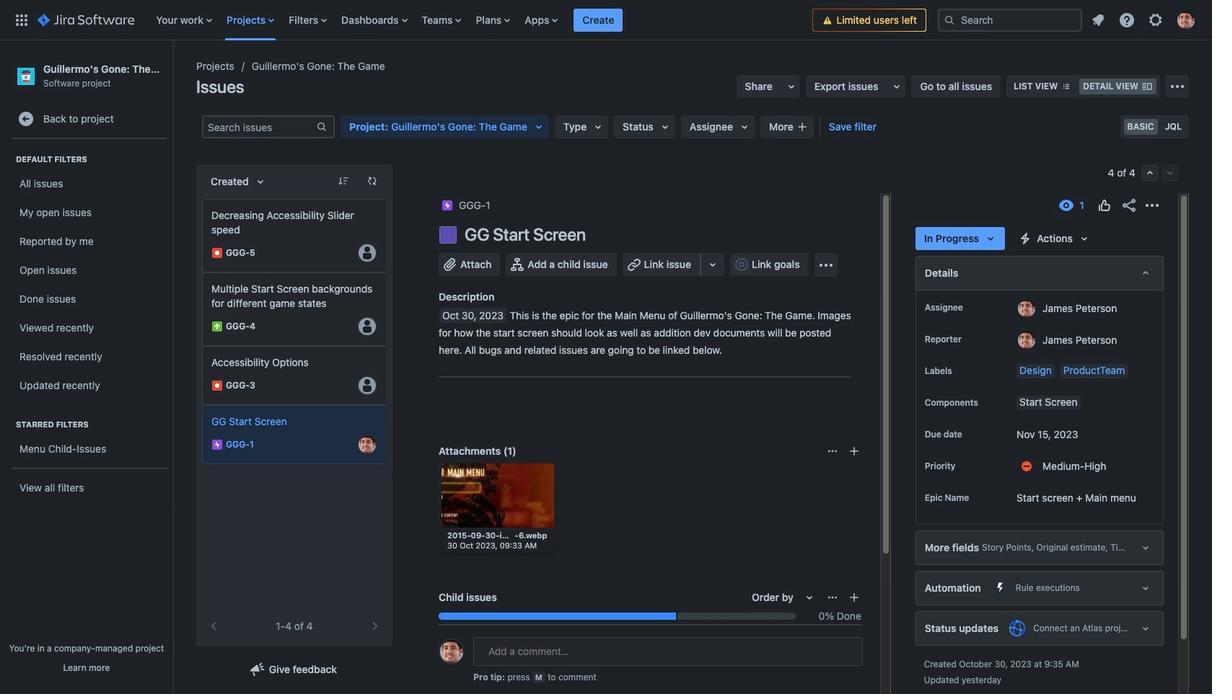 Task type: locate. For each thing, give the bounding box(es) containing it.
refresh image
[[367, 175, 378, 187]]

1 vertical spatial more information about this user image
[[1018, 332, 1036, 349]]

group
[[1142, 165, 1179, 182]]

bug image
[[211, 248, 223, 259], [211, 380, 223, 392]]

help image
[[1118, 11, 1136, 29]]

more information about this user image right reporter pin to top. only you can see pinned fields. image in the top right of the page
[[1018, 332, 1036, 349]]

attachments menu image
[[827, 446, 838, 457]]

default filters group
[[7, 139, 169, 405]]

heading
[[12, 154, 167, 165], [12, 419, 167, 431]]

0 vertical spatial heading
[[12, 154, 167, 165]]

edit color, purple selected image
[[439, 227, 457, 244]]

list
[[149, 0, 813, 40], [1085, 7, 1204, 33]]

0 vertical spatial more information about this user image
[[1018, 300, 1036, 318]]

banner
[[0, 0, 1212, 40]]

actions image
[[1144, 197, 1161, 214]]

epic image
[[442, 200, 453, 211]]

2 heading from the top
[[12, 419, 167, 431]]

heading inside starred filters group
[[12, 419, 167, 431]]

status updates element
[[916, 612, 1164, 647]]

1 vertical spatial bug image
[[211, 380, 223, 392]]

more information about this user image
[[1018, 300, 1036, 318], [1018, 332, 1036, 349]]

sort descending image
[[338, 175, 349, 187]]

1 heading from the top
[[12, 154, 167, 165]]

issues list box
[[202, 199, 387, 465]]

None search field
[[938, 8, 1082, 31]]

1 more information about this user image from the top
[[1018, 300, 1036, 318]]

0 vertical spatial bug image
[[211, 248, 223, 259]]

0 vertical spatial bug element
[[202, 199, 387, 273]]

1 bug element from the top
[[202, 199, 387, 273]]

list item
[[574, 0, 623, 40]]

primary element
[[9, 0, 813, 40]]

notifications image
[[1090, 11, 1107, 29]]

heading inside default filters group
[[12, 154, 167, 165]]

more information about this user image for reporter pin to top. only you can see pinned fields. image in the top right of the page
[[1018, 332, 1036, 349]]

add app image
[[817, 257, 835, 274]]

issue actions image
[[827, 592, 838, 604]]

bug element
[[202, 199, 387, 273], [202, 346, 387, 406]]

1 vertical spatial bug element
[[202, 346, 387, 406]]

2 more information about this user image from the top
[[1018, 332, 1036, 349]]

details element
[[916, 256, 1164, 291]]

addicon image
[[797, 121, 808, 133]]

starred filters group
[[7, 405, 169, 468]]

jira software image
[[38, 11, 134, 29], [38, 11, 134, 29]]

improvement element
[[202, 273, 387, 346]]

more information about this user image down the details element at top
[[1018, 300, 1036, 318]]

heading for default filters group
[[12, 154, 167, 165]]

1 bug image from the top
[[211, 248, 223, 259]]

1 vertical spatial heading
[[12, 419, 167, 431]]



Task type: describe. For each thing, give the bounding box(es) containing it.
link web pages and more image
[[704, 256, 722, 273]]

due date pin to top. only you can see pinned fields. image
[[965, 429, 977, 441]]

vote options: no one has voted for this issue yet. image
[[1096, 197, 1113, 214]]

2 bug element from the top
[[202, 346, 387, 406]]

search image
[[944, 14, 955, 26]]

epic image
[[211, 439, 223, 451]]

reporter pin to top. only you can see pinned fields. image
[[965, 334, 976, 346]]

assignee pin to top. only you can see pinned fields. image
[[966, 302, 978, 314]]

order by image
[[252, 173, 269, 191]]

Add a comment… field
[[473, 638, 863, 667]]

heading for starred filters group
[[12, 419, 167, 431]]

add attachment image
[[848, 446, 860, 457]]

improvement image
[[211, 321, 223, 333]]

1 horizontal spatial list
[[1085, 7, 1204, 33]]

appswitcher icon image
[[13, 11, 30, 29]]

sidebar navigation image
[[157, 58, 189, 87]]

labels pin to top. only you can see pinned fields. image
[[955, 366, 967, 377]]

copy link to issue image
[[488, 199, 499, 211]]

import and bulk change issues image
[[1169, 78, 1186, 95]]

0 horizontal spatial list
[[149, 0, 813, 40]]

more fields element
[[916, 531, 1164, 566]]

settings image
[[1147, 11, 1165, 29]]

your profile and settings image
[[1178, 11, 1195, 29]]

create child image
[[848, 592, 860, 604]]

issue type: bug image
[[445, 640, 456, 652]]

automation element
[[916, 572, 1164, 606]]

more information about this user image for assignee pin to top. only you can see pinned fields. image
[[1018, 300, 1036, 318]]

Search field
[[938, 8, 1082, 31]]

epic element
[[202, 406, 387, 465]]

Search issues text field
[[203, 117, 316, 137]]

2 bug image from the top
[[211, 380, 223, 392]]

link goals image
[[733, 256, 750, 273]]



Task type: vqa. For each thing, say whether or not it's contained in the screenshot.
ISSUES list box
yes



